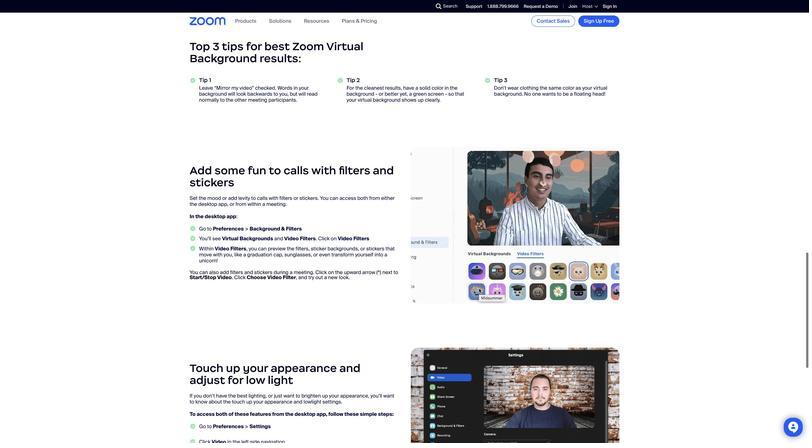 Task type: locate. For each thing, give the bounding box(es) containing it.
1 vertical spatial you,
[[224, 252, 233, 258]]

you'll
[[371, 393, 382, 400]]

will
[[228, 91, 235, 97], [299, 91, 306, 97]]

your right as
[[583, 85, 593, 91]]

1 horizontal spatial best
[[265, 40, 290, 53]]

3 right top
[[213, 40, 220, 53]]

transform
[[332, 252, 354, 258]]

in right screen
[[445, 85, 449, 91]]

0 vertical spatial app,
[[218, 201, 229, 208]]

in down set
[[190, 213, 194, 220]]

best left "lighting,"
[[237, 393, 247, 400]]

appearance up brighten
[[271, 362, 337, 376]]

1 horizontal spatial sign
[[603, 3, 612, 9]]

1 vertical spatial .
[[232, 274, 233, 281]]

meeting.
[[266, 201, 287, 208], [294, 269, 314, 276]]

within video filters
[[199, 246, 246, 252]]

0 vertical spatial background
[[190, 52, 257, 66]]

from
[[369, 195, 380, 202], [236, 201, 247, 208], [272, 412, 284, 418]]

0 vertical spatial >
[[245, 226, 249, 232]]

1 horizontal spatial you
[[249, 246, 257, 252]]

0 horizontal spatial you
[[190, 269, 198, 276]]

1 horizontal spatial .
[[316, 236, 317, 242]]

0 vertical spatial go
[[199, 226, 206, 232]]

next
[[383, 269, 393, 276]]

app, left follow
[[317, 412, 328, 418]]

1 vertical spatial meeting.
[[294, 269, 314, 276]]

0 vertical spatial 3
[[213, 40, 220, 53]]

1 horizontal spatial virtual
[[327, 40, 364, 53]]

if you don't have the best lighting, or just want to brighten up your appearance, you'll want to know about the touch up your appearance and lowlight settings.
[[190, 393, 394, 406]]

stickers inside you can also add filters and stickers during a meeting. click on the upward arrow (^) next to start/stop video . click choose video filter , and try out a new look.
[[254, 269, 273, 276]]

0 vertical spatial virtual
[[327, 40, 364, 53]]

that right into
[[386, 246, 395, 252]]

, inside you can also add filters and stickers during a meeting. click on the upward arrow (^) next to start/stop video . click choose video filter , and try out a new look.
[[296, 274, 297, 281]]

levity
[[238, 195, 250, 202]]

during
[[274, 269, 289, 276]]

with up the stickers.
[[311, 164, 336, 178]]

on inside you can also add filters and stickers during a meeting. click on the upward arrow (^) next to start/stop video . click choose video filter , and try out a new look.
[[328, 269, 334, 276]]

color right the solid
[[432, 85, 444, 91]]

the left touch
[[223, 399, 231, 406]]

results:
[[260, 52, 302, 66]]

2 horizontal spatial stickers
[[366, 246, 385, 252]]

appearance up the 'to access both of these features from the desktop app, follow these simple steps:'
[[265, 399, 293, 406]]

to right levity
[[251, 195, 256, 202]]

calls
[[284, 164, 309, 178], [257, 195, 268, 202]]

support link
[[466, 3, 483, 9]]

0 horizontal spatial calls
[[257, 195, 268, 202]]

0 vertical spatial appearance
[[271, 362, 337, 376]]

0 horizontal spatial &
[[281, 226, 285, 232]]

2 horizontal spatial filters
[[339, 164, 370, 178]]

. up sticker
[[316, 236, 317, 242]]

1 vertical spatial stickers
[[366, 246, 385, 252]]

1 tip from the left
[[199, 77, 208, 84]]

you, left but
[[279, 91, 289, 97]]

with right the move
[[213, 252, 223, 258]]

or inside "if you don't have the best lighting, or just want to brighten up your appearance, you'll want to know about the touch up your appearance and lowlight settings."
[[268, 393, 273, 400]]

so
[[449, 91, 454, 97]]

want right the you'll
[[383, 393, 394, 400]]

add
[[228, 195, 237, 202], [220, 269, 229, 276]]

1 want from the left
[[284, 393, 295, 400]]

have up shows at the top of the page
[[403, 85, 414, 91]]

up right shows at the top of the page
[[418, 97, 424, 103]]

and inside "if you don't have the best lighting, or just want to brighten up your appearance, you'll want to know about the touch up your appearance and lowlight settings."
[[294, 399, 303, 406]]

, right like
[[246, 246, 248, 252]]

virtual up within video filters
[[222, 236, 239, 242]]

1 vertical spatial &
[[281, 226, 285, 232]]

your right but
[[299, 85, 309, 91]]

> for light
[[245, 424, 248, 431]]

you
[[320, 195, 329, 202], [190, 269, 198, 276]]

up
[[418, 97, 424, 103], [226, 362, 240, 376], [322, 393, 328, 400], [246, 399, 252, 406]]

you
[[249, 246, 257, 252], [194, 393, 202, 400]]

go for touch up your appearance and adjust for low light
[[199, 424, 206, 431]]

1 in from the left
[[294, 85, 298, 91]]

with right within
[[269, 195, 278, 202]]

3 inside tip 3 don't wear clothing the same color as your virtual background. no one wants to be a floating head!
[[504, 77, 508, 84]]

> for stickers
[[245, 226, 249, 232]]

filters
[[339, 164, 370, 178], [280, 195, 292, 202], [230, 269, 243, 276]]

just
[[274, 393, 282, 400]]

2 preferences from the top
[[213, 424, 244, 431]]

0 horizontal spatial ,
[[246, 246, 248, 252]]

in inside tip 1 leave "mirror my video" checked. words in your background will look backwards to you, but will read normally to the other meeting participants.
[[294, 85, 298, 91]]

>
[[245, 226, 249, 232], [245, 424, 248, 431]]

or left the just
[[268, 393, 273, 400]]

- left so
[[445, 91, 447, 97]]

or
[[379, 91, 384, 97], [222, 195, 227, 202], [294, 195, 298, 202], [230, 201, 235, 208], [361, 246, 365, 252], [313, 252, 318, 258], [268, 393, 273, 400]]

0 vertical spatial with
[[311, 164, 336, 178]]

2 vertical spatial stickers
[[254, 269, 273, 276]]

new
[[328, 274, 338, 281]]

a left the solid
[[416, 85, 418, 91]]

stickers left during
[[254, 269, 273, 276]]

your inside tip 2 for the cleanest results, have a solid color in the background - or better yet, a green screen - so that your virtual background shows up clearly.
[[347, 97, 357, 103]]

1 horizontal spatial with
[[269, 195, 278, 202]]

cap,
[[274, 252, 283, 258]]

tip left "1" at the top left of the page
[[199, 77, 208, 84]]

1 horizontal spatial you,
[[279, 91, 289, 97]]

stickers up the mood
[[190, 176, 234, 190]]

with inside , you can preview the filters, sticker backgrounds, or stickers that move with you, like a graduation cap, sunglasses, or even transform yourself into a unicorn!
[[213, 252, 223, 258]]

0 horizontal spatial will
[[228, 91, 235, 97]]

preferences down app
[[213, 226, 244, 232]]

1 vertical spatial ,
[[296, 274, 297, 281]]

1 these from the left
[[235, 412, 249, 418]]

best inside top 3 tips for best zoom virtual background results:
[[265, 40, 290, 53]]

1 vertical spatial you
[[194, 393, 202, 400]]

1 horizontal spatial can
[[258, 246, 267, 252]]

color inside tip 3 don't wear clothing the same color as your virtual background. no one wants to be a floating head!
[[563, 85, 575, 91]]

cleanest
[[364, 85, 384, 91]]

0 horizontal spatial -
[[376, 91, 378, 97]]

the
[[356, 85, 363, 91], [450, 85, 458, 91], [540, 85, 548, 91], [226, 97, 233, 103], [199, 195, 206, 202], [190, 201, 197, 208], [195, 213, 204, 220], [287, 246, 295, 252], [335, 269, 343, 276], [228, 393, 236, 400], [223, 399, 231, 406], [285, 412, 294, 418]]

& up 'you'll see virtual backgrounds and video filters . click on video filters'
[[281, 226, 285, 232]]

background
[[199, 91, 227, 97], [347, 91, 374, 97], [373, 97, 401, 103]]

2 go from the top
[[199, 424, 206, 431]]

to right next
[[394, 269, 398, 276]]

within
[[248, 201, 261, 208]]

1.888.799.9666
[[488, 3, 519, 9]]

sign up free link
[[579, 15, 620, 27]]

look
[[236, 91, 246, 97]]

0 horizontal spatial tip
[[199, 77, 208, 84]]

resources
[[304, 18, 329, 24]]

2 - from the left
[[445, 91, 447, 97]]

0 vertical spatial that
[[455, 91, 464, 97]]

virtual down plans
[[327, 40, 364, 53]]

video right start/stop
[[217, 274, 232, 281]]

you inside , you can preview the filters, sticker backgrounds, or stickers that move with you, like a graduation cap, sunglasses, or even transform yourself into a unicorn!
[[249, 246, 257, 252]]

2
[[357, 77, 360, 84]]

in inside tip 2 for the cleanest results, have a solid color in the background - or better yet, a green screen - so that your virtual background shows up clearly.
[[445, 85, 449, 91]]

desktop up in the desktop app :
[[198, 201, 217, 208]]

stickers inside add some fun to calls with filters and stickers
[[190, 176, 234, 190]]

a left demo
[[542, 3, 545, 9]]

1 horizontal spatial these
[[345, 412, 359, 418]]

0 vertical spatial calls
[[284, 164, 309, 178]]

can left also
[[199, 269, 208, 276]]

gif image for add some fun to calls with filters and stickers
[[411, 148, 620, 304]]

. right also
[[232, 274, 233, 281]]

access
[[340, 195, 356, 202], [197, 412, 215, 418]]

filters inside set the mood or add levity to calls with filters or stickers. you can access both from either the desktop app, or from within a meeting.
[[280, 195, 292, 202]]

the inside tip 3 don't wear clothing the same color as your virtual background. no one wants to be a floating head!
[[540, 85, 548, 91]]

that right so
[[455, 91, 464, 97]]

to
[[190, 412, 196, 418]]

1 horizontal spatial meeting.
[[294, 269, 314, 276]]

0 vertical spatial can
[[330, 195, 338, 202]]

from left either
[[369, 195, 380, 202]]

0 vertical spatial preferences
[[213, 226, 244, 232]]

2 vertical spatial filters
[[230, 269, 243, 276]]

3 tip from the left
[[494, 77, 503, 84]]

None search field
[[413, 1, 438, 11]]

both
[[358, 195, 368, 202], [216, 412, 228, 418]]

background down "1" at the top left of the page
[[199, 91, 227, 97]]

be
[[563, 91, 569, 97]]

go for add some fun to calls with filters and stickers
[[199, 226, 206, 232]]

access inside set the mood or add levity to calls with filters or stickers. you can access both from either the desktop app, or from within a meeting.
[[340, 195, 356, 202]]

desktop left app
[[205, 213, 226, 220]]

yet,
[[400, 91, 408, 97]]

app, up app
[[218, 201, 229, 208]]

other
[[235, 97, 247, 103]]

0 horizontal spatial virtual
[[358, 97, 372, 103]]

1 vertical spatial >
[[245, 424, 248, 431]]

1 gif image from the top
[[411, 148, 620, 304]]

0 horizontal spatial you,
[[224, 252, 233, 258]]

0 horizontal spatial 3
[[213, 40, 220, 53]]

tip for tip 3
[[494, 77, 503, 84]]

products
[[235, 18, 257, 24]]

tip inside tip 2 for the cleanest results, have a solid color in the background - or better yet, a green screen - so that your virtual background shows up clearly.
[[347, 77, 355, 84]]

1 vertical spatial go
[[199, 424, 206, 431]]

1 horizontal spatial tip
[[347, 77, 355, 84]]

1 color from the left
[[432, 85, 444, 91]]

1 horizontal spatial have
[[403, 85, 414, 91]]

0 vertical spatial you
[[249, 246, 257, 252]]

3 up don't
[[504, 77, 508, 84]]

1 vertical spatial can
[[258, 246, 267, 252]]

to right fun
[[269, 164, 281, 178]]

go down know
[[199, 424, 206, 431]]

within
[[199, 246, 214, 252]]

0 horizontal spatial can
[[199, 269, 208, 276]]

in right words
[[294, 85, 298, 91]]

mood
[[208, 195, 221, 202]]

with inside add some fun to calls with filters and stickers
[[311, 164, 336, 178]]

simple
[[360, 412, 377, 418]]

of
[[229, 412, 234, 418]]

1 horizontal spatial both
[[358, 195, 368, 202]]

1 horizontal spatial ,
[[296, 274, 297, 281]]

add inside set the mood or add levity to calls with filters or stickers. you can access both from either the desktop app, or from within a meeting.
[[228, 195, 237, 202]]

best inside "if you don't have the best lighting, or just want to brighten up your appearance, you'll want to know about the touch up your appearance and lowlight settings."
[[237, 393, 247, 400]]

2 color from the left
[[563, 85, 575, 91]]

you right the stickers.
[[320, 195, 329, 202]]

meeting. left out
[[294, 269, 314, 276]]

desktop down lowlight
[[295, 412, 316, 418]]

0 vertical spatial you,
[[279, 91, 289, 97]]

the left 'upward'
[[335, 269, 343, 276]]

1 vertical spatial add
[[220, 269, 229, 276]]

a right like
[[243, 252, 246, 258]]

1 horizontal spatial color
[[563, 85, 575, 91]]

touch
[[190, 362, 224, 376]]

1 vertical spatial appearance
[[265, 399, 293, 406]]

up left "low"
[[226, 362, 240, 376]]

0 horizontal spatial in
[[294, 85, 298, 91]]

can inside set the mood or add levity to calls with filters or stickers. you can access both from either the desktop app, or from within a meeting.
[[330, 195, 338, 202]]

0 vertical spatial in
[[613, 3, 617, 9]]

yourself
[[355, 252, 374, 258]]

and inside add some fun to calls with filters and stickers
[[373, 164, 394, 178]]

0 vertical spatial for
[[246, 40, 262, 53]]

0 vertical spatial .
[[316, 236, 317, 242]]

or up app
[[230, 201, 235, 208]]

you inside "if you don't have the best lighting, or just want to brighten up your appearance, you'll want to know about the touch up your appearance and lowlight settings."
[[194, 393, 202, 400]]

1 vertical spatial that
[[386, 246, 395, 252]]

color
[[432, 85, 444, 91], [563, 85, 575, 91]]

solutions
[[269, 18, 291, 24]]

from up :
[[236, 201, 247, 208]]

want
[[284, 393, 295, 400], [383, 393, 394, 400]]

filters inside you can also add filters and stickers during a meeting. click on the upward arrow (^) next to start/stop video . click choose video filter , and try out a new look.
[[230, 269, 243, 276]]

in
[[294, 85, 298, 91], [445, 85, 449, 91]]

request
[[524, 3, 541, 9]]

0 horizontal spatial you
[[194, 393, 202, 400]]

2 horizontal spatial tip
[[494, 77, 503, 84]]

1 vertical spatial preferences
[[213, 424, 244, 431]]

filters down backgrounds
[[231, 246, 246, 252]]

your inside tip 1 leave "mirror my video" checked. words in your background will look backwards to you, but will read normally to the other meeting participants.
[[299, 85, 309, 91]]

1 preferences from the top
[[213, 226, 244, 232]]

2 tip from the left
[[347, 77, 355, 84]]

in up free
[[613, 3, 617, 9]]

0 vertical spatial best
[[265, 40, 290, 53]]

search image
[[436, 3, 442, 9]]

stickers up (^)
[[366, 246, 385, 252]]

you left also
[[190, 269, 198, 276]]

the left "same"
[[540, 85, 548, 91]]

best down solutions popup button
[[265, 40, 290, 53]]

0 vertical spatial virtual
[[594, 85, 608, 91]]

1 horizontal spatial will
[[299, 91, 306, 97]]

you'll see virtual backgrounds and video filters . click on video filters
[[199, 236, 370, 242]]

0 vertical spatial gif image
[[411, 148, 620, 304]]

calls right levity
[[257, 195, 268, 202]]

both left either
[[358, 195, 368, 202]]

video left the filter
[[267, 274, 282, 281]]

and up preview
[[274, 236, 283, 242]]

meeting. right within
[[266, 201, 287, 208]]

and inside touch up your appearance and adjust for low light
[[340, 362, 361, 376]]

a right within
[[262, 201, 265, 208]]

meeting. inside set the mood or add levity to calls with filters or stickers. you can access both from either the desktop app, or from within a meeting.
[[266, 201, 287, 208]]

stickers
[[190, 176, 234, 190], [366, 246, 385, 252], [254, 269, 273, 276]]

virtual inside tip 3 don't wear clothing the same color as your virtual background. no one wants to be a floating head!
[[594, 85, 608, 91]]

sign for sign in
[[603, 3, 612, 9]]

these right the of
[[235, 412, 249, 418]]

3
[[213, 40, 220, 53], [504, 77, 508, 84]]

look.
[[339, 274, 350, 281]]

gif image
[[411, 148, 620, 304], [411, 348, 620, 444]]

the inside tip 1 leave "mirror my video" checked. words in your background will look backwards to you, but will read normally to the other meeting participants.
[[226, 97, 233, 103]]

add left levity
[[228, 195, 237, 202]]

0 vertical spatial both
[[358, 195, 368, 202]]

1 vertical spatial you
[[190, 269, 198, 276]]

a inside tip 3 don't wear clothing the same color as your virtual background. no one wants to be a floating head!
[[570, 91, 573, 97]]

tip for tip 1
[[199, 77, 208, 84]]

1 horizontal spatial filters
[[280, 195, 292, 202]]

from right features
[[272, 412, 284, 418]]

0 horizontal spatial sign
[[584, 18, 595, 24]]

2 horizontal spatial from
[[369, 195, 380, 202]]

2 will from the left
[[299, 91, 306, 97]]

your inside tip 3 don't wear clothing the same color as your virtual background. no one wants to be a floating head!
[[583, 85, 593, 91]]

have inside "if you don't have the best lighting, or just want to brighten up your appearance, you'll want to know about the touch up your appearance and lowlight settings."
[[216, 393, 227, 400]]

1 horizontal spatial access
[[340, 195, 356, 202]]

> left settings
[[245, 424, 248, 431]]

a right be
[[570, 91, 573, 97]]

0 horizontal spatial stickers
[[190, 176, 234, 190]]

app
[[227, 213, 236, 220]]

1 vertical spatial filters
[[280, 195, 292, 202]]

. inside you can also add filters and stickers during a meeting. click on the upward arrow (^) next to start/stop video . click choose video filter , and try out a new look.
[[232, 274, 233, 281]]

products button
[[235, 18, 257, 24]]

your down for
[[347, 97, 357, 103]]

tip inside tip 1 leave "mirror my video" checked. words in your background will look backwards to you, but will read normally to the other meeting participants.
[[199, 77, 208, 84]]

2 vertical spatial with
[[213, 252, 223, 258]]

0 horizontal spatial meeting.
[[266, 201, 287, 208]]

1 vertical spatial best
[[237, 393, 247, 400]]

the down set
[[195, 213, 204, 220]]

these
[[235, 412, 249, 418], [345, 412, 359, 418]]

some
[[215, 164, 245, 178]]

will right but
[[299, 91, 306, 97]]

1 vertical spatial have
[[216, 393, 227, 400]]

1 horizontal spatial in
[[445, 85, 449, 91]]

0 horizontal spatial these
[[235, 412, 249, 418]]

1 go from the top
[[199, 226, 206, 232]]

can inside , you can preview the filters, sticker backgrounds, or stickers that move with you, like a graduation cap, sunglasses, or even transform yourself into a unicorn!
[[258, 246, 267, 252]]

low
[[246, 374, 265, 388]]

0 vertical spatial you
[[320, 195, 329, 202]]

-
[[376, 91, 378, 97], [445, 91, 447, 97]]

both inside set the mood or add levity to calls with filters or stickers. you can access both from either the desktop app, or from within a meeting.
[[358, 195, 368, 202]]

color left as
[[563, 85, 575, 91]]

you for if
[[194, 393, 202, 400]]

desktop inside set the mood or add levity to calls with filters or stickers. you can access both from either the desktop app, or from within a meeting.
[[198, 201, 217, 208]]

follow
[[329, 412, 344, 418]]

to down '"mirror'
[[220, 97, 225, 103]]

preferences for light
[[213, 424, 244, 431]]

you, left like
[[224, 252, 233, 258]]

can down backgrounds
[[258, 246, 267, 252]]

0 vertical spatial ,
[[246, 246, 248, 252]]

1 horizontal spatial &
[[356, 18, 360, 24]]

1 horizontal spatial -
[[445, 91, 447, 97]]

- left better
[[376, 91, 378, 97]]

app,
[[218, 201, 229, 208], [317, 412, 328, 418]]

2 gif image from the top
[[411, 348, 620, 444]]

go up you'll
[[199, 226, 206, 232]]

0 vertical spatial have
[[403, 85, 414, 91]]

adjust
[[190, 374, 225, 388]]

contact
[[537, 18, 556, 24]]

can right the stickers.
[[330, 195, 338, 202]]

1 vertical spatial in
[[190, 213, 194, 220]]

0 horizontal spatial for
[[228, 374, 243, 388]]

to inside tip 3 don't wear clothing the same color as your virtual background. no one wants to be a floating head!
[[557, 91, 562, 97]]

2 want from the left
[[383, 393, 394, 400]]

wants
[[542, 91, 556, 97]]

2 horizontal spatial with
[[311, 164, 336, 178]]

1 vertical spatial for
[[228, 374, 243, 388]]

1 horizontal spatial calls
[[284, 164, 309, 178]]

you, inside , you can preview the filters, sticker backgrounds, or stickers that move with you, like a graduation cap, sunglasses, or even transform yourself into a unicorn!
[[224, 252, 233, 258]]

0 horizontal spatial best
[[237, 393, 247, 400]]

results,
[[385, 85, 402, 91]]

your up "lighting,"
[[243, 362, 268, 376]]

tip 3 don't wear clothing the same color as your virtual background. no one wants to be a floating head!
[[494, 77, 608, 97]]

3 inside top 3 tips for best zoom virtual background results:
[[213, 40, 220, 53]]

calls inside set the mood or add levity to calls with filters or stickers. you can access both from either the desktop app, or from within a meeting.
[[257, 195, 268, 202]]

have inside tip 2 for the cleanest results, have a solid color in the background - or better yet, a green screen - so that your virtual background shows up clearly.
[[403, 85, 414, 91]]

0 vertical spatial stickers
[[190, 176, 234, 190]]

virtual down cleanest
[[358, 97, 372, 103]]

to left know
[[190, 399, 194, 406]]

tip inside tip 3 don't wear clothing the same color as your virtual background. no one wants to be a floating head!
[[494, 77, 503, 84]]

tip up don't
[[494, 77, 503, 84]]

2 in from the left
[[445, 85, 449, 91]]

1 vertical spatial access
[[197, 412, 215, 418]]

up inside tip 2 for the cleanest results, have a solid color in the background - or better yet, a green screen - so that your virtual background shows up clearly.
[[418, 97, 424, 103]]

click
[[318, 236, 330, 242], [316, 269, 327, 276], [234, 274, 246, 281]]



Task type: vqa. For each thing, say whether or not it's contained in the screenshot.
the left in
yes



Task type: describe. For each thing, give the bounding box(es) containing it.
add inside you can also add filters and stickers during a meeting. click on the upward arrow (^) next to start/stop video . click choose video filter , and try out a new look.
[[220, 269, 229, 276]]

stickers inside , you can preview the filters, sticker backgrounds, or stickers that move with you, like a graduation cap, sunglasses, or even transform yourself into a unicorn!
[[366, 246, 385, 252]]

settings.
[[323, 399, 343, 406]]

1 vertical spatial background
[[250, 226, 280, 232]]

the right set
[[199, 195, 206, 202]]

1 vertical spatial desktop
[[205, 213, 226, 220]]

or inside tip 2 for the cleanest results, have a solid color in the background - or better yet, a green screen - so that your virtual background shows up clearly.
[[379, 91, 384, 97]]

a right out
[[324, 274, 327, 281]]

to left brighten
[[296, 393, 300, 400]]

background down the 'results,'
[[373, 97, 401, 103]]

background down 2
[[347, 91, 374, 97]]

up right brighten
[[322, 393, 328, 400]]

you'll
[[199, 236, 211, 242]]

click left choose
[[234, 274, 246, 281]]

meeting
[[248, 97, 267, 103]]

your inside touch up your appearance and adjust for low light
[[243, 362, 268, 376]]

go to preferences > background & filters
[[199, 226, 302, 232]]

you for ,
[[249, 246, 257, 252]]

1 horizontal spatial from
[[272, 412, 284, 418]]

clothing
[[520, 85, 539, 91]]

3 for tips
[[213, 40, 220, 53]]

that inside , you can preview the filters, sticker backgrounds, or stickers that move with you, like a graduation cap, sunglasses, or even transform yourself into a unicorn!
[[386, 246, 395, 252]]

contact sales link
[[532, 15, 576, 27]]

appearance inside "if you don't have the best lighting, or just want to brighten up your appearance, you'll want to know about the touch up your appearance and lowlight settings."
[[265, 399, 293, 406]]

sign for sign up free
[[584, 18, 595, 24]]

for inside touch up your appearance and adjust for low light
[[228, 374, 243, 388]]

for
[[347, 85, 354, 91]]

background inside top 3 tips for best zoom virtual background results:
[[190, 52, 257, 66]]

0 horizontal spatial both
[[216, 412, 228, 418]]

search image
[[436, 3, 442, 9]]

host
[[583, 3, 593, 9]]

add some fun to calls with filters and stickers
[[190, 164, 394, 190]]

preview
[[268, 246, 286, 252]]

stickers.
[[300, 195, 319, 202]]

contact sales
[[537, 18, 570, 24]]

up right touch
[[246, 399, 252, 406]]

a inside set the mood or add levity to calls with filters or stickers. you can access both from either the desktop app, or from within a meeting.
[[262, 201, 265, 208]]

preferences for stickers
[[213, 226, 244, 232]]

to inside you can also add filters and stickers during a meeting. click on the upward arrow (^) next to start/stop video . click choose video filter , and try out a new look.
[[394, 269, 398, 276]]

that inside tip 2 for the cleanest results, have a solid color in the background - or better yet, a green screen - so that your virtual background shows up clearly.
[[455, 91, 464, 97]]

read
[[307, 91, 318, 97]]

you, inside tip 1 leave "mirror my video" checked. words in your background will look backwards to you, but will read normally to the other meeting participants.
[[279, 91, 289, 97]]

sales
[[557, 18, 570, 24]]

, inside , you can preview the filters, sticker backgrounds, or stickers that move with you, like a graduation cap, sunglasses, or even transform yourself into a unicorn!
[[246, 246, 248, 252]]

color inside tip 2 for the cleanest results, have a solid color in the background - or better yet, a green screen - so that your virtual background shows up clearly.
[[432, 85, 444, 91]]

the left the mood
[[190, 201, 197, 208]]

"mirror
[[214, 85, 230, 91]]

request a demo link
[[524, 3, 558, 9]]

sticker
[[311, 246, 327, 252]]

tip 2 for the cleanest results, have a solid color in the background - or better yet, a green screen - so that your virtual background shows up clearly.
[[347, 77, 464, 103]]

0 vertical spatial &
[[356, 18, 360, 24]]

out
[[316, 274, 323, 281]]

or left even
[[313, 252, 318, 258]]

video down the see
[[215, 246, 229, 252]]

lowlight
[[304, 399, 321, 406]]

and left try
[[299, 274, 307, 281]]

2 these from the left
[[345, 412, 359, 418]]

brighten
[[302, 393, 321, 400]]

1 horizontal spatial app,
[[317, 412, 328, 418]]

to right backwards
[[274, 91, 278, 97]]

(^)
[[377, 269, 381, 276]]

your up features
[[254, 399, 263, 406]]

to access both of these features from the desktop app, follow these simple steps:
[[190, 412, 394, 418]]

words
[[278, 85, 293, 91]]

background inside tip 1 leave "mirror my video" checked. words in your background will look backwards to you, but will read normally to the other meeting participants.
[[199, 91, 227, 97]]

try
[[309, 274, 314, 281]]

you inside you can also add filters and stickers during a meeting. click on the upward arrow (^) next to start/stop video . click choose video filter , and try out a new look.
[[190, 269, 198, 276]]

video"
[[240, 85, 254, 91]]

my
[[232, 85, 238, 91]]

0 horizontal spatial virtual
[[222, 236, 239, 242]]

filters up yourself
[[354, 236, 370, 242]]

filters up 'you'll see virtual backgrounds and video filters . click on video filters'
[[286, 226, 302, 232]]

settings
[[250, 424, 271, 431]]

video up backgrounds,
[[338, 236, 353, 242]]

host button
[[583, 3, 598, 9]]

sign up free
[[584, 18, 614, 24]]

floating
[[574, 91, 592, 97]]

backwards
[[247, 91, 272, 97]]

calls inside add some fun to calls with filters and stickers
[[284, 164, 309, 178]]

appearance inside touch up your appearance and adjust for low light
[[271, 362, 337, 376]]

a right during
[[290, 269, 293, 276]]

the inside , you can preview the filters, sticker backgrounds, or stickers that move with you, like a graduation cap, sunglasses, or even transform yourself into a unicorn!
[[287, 246, 295, 252]]

search
[[443, 3, 458, 9]]

better
[[385, 91, 399, 97]]

about
[[209, 399, 222, 406]]

normally
[[199, 97, 219, 103]]

gif image for touch up your appearance and adjust for low light
[[411, 348, 620, 444]]

0 horizontal spatial from
[[236, 201, 247, 208]]

with inside set the mood or add levity to calls with filters or stickers. you can access both from either the desktop app, or from within a meeting.
[[269, 195, 278, 202]]

or left the stickers.
[[294, 195, 298, 202]]

a right into
[[385, 252, 388, 258]]

and down graduation
[[244, 269, 253, 276]]

top 3 tips for best zoom virtual background results:
[[190, 40, 364, 66]]

filters inside add some fun to calls with filters and stickers
[[339, 164, 370, 178]]

no
[[524, 91, 531, 97]]

or right the mood
[[222, 195, 227, 202]]

1
[[209, 77, 211, 84]]

backgrounds
[[240, 236, 273, 242]]

sign in
[[603, 3, 617, 9]]

, you can preview the filters, sticker backgrounds, or stickers that move with you, like a graduation cap, sunglasses, or even transform yourself into a unicorn!
[[199, 246, 395, 264]]

app, inside set the mood or add levity to calls with filters or stickers. you can access both from either the desktop app, or from within a meeting.
[[218, 201, 229, 208]]

0 horizontal spatial access
[[197, 412, 215, 418]]

1.888.799.9666 link
[[488, 3, 519, 9]]

the down "if you don't have the best lighting, or just want to brighten up your appearance, you'll want to know about the touch up your appearance and lowlight settings."
[[285, 412, 294, 418]]

plans & pricing
[[342, 18, 377, 24]]

don't
[[494, 85, 507, 91]]

the right screen
[[450, 85, 458, 91]]

green
[[413, 91, 427, 97]]

clearly.
[[425, 97, 441, 103]]

the down 2
[[356, 85, 363, 91]]

start/stop
[[190, 274, 216, 281]]

shows
[[402, 97, 417, 103]]

to down about
[[207, 424, 212, 431]]

backgrounds,
[[328, 246, 359, 252]]

2 vertical spatial desktop
[[295, 412, 316, 418]]

wear
[[508, 85, 519, 91]]

virtual inside top 3 tips for best zoom virtual background results:
[[327, 40, 364, 53]]

you inside set the mood or add levity to calls with filters or stickers. you can access both from either the desktop app, or from within a meeting.
[[320, 195, 329, 202]]

solutions button
[[269, 18, 291, 24]]

add
[[190, 164, 212, 178]]

sunglasses,
[[285, 252, 312, 258]]

like
[[234, 252, 242, 258]]

head!
[[593, 91, 606, 97]]

filters,
[[296, 246, 310, 252]]

click right try
[[316, 269, 327, 276]]

virtual inside tip 2 for the cleanest results, have a solid color in the background - or better yet, a green screen - so that your virtual background shows up clearly.
[[358, 97, 372, 103]]

video up filters,
[[284, 236, 299, 242]]

resources button
[[304, 18, 329, 24]]

choose
[[247, 274, 266, 281]]

0 vertical spatial on
[[331, 236, 337, 242]]

1 - from the left
[[376, 91, 378, 97]]

zoom logo image
[[190, 17, 226, 25]]

click up sticker
[[318, 236, 330, 242]]

plans & pricing link
[[342, 18, 377, 24]]

demo
[[546, 3, 558, 9]]

for inside top 3 tips for best zoom virtual background results:
[[246, 40, 262, 53]]

or left into
[[361, 246, 365, 252]]

you can also add filters and stickers during a meeting. click on the upward arrow (^) next to start/stop video . click choose video filter , and try out a new look.
[[190, 269, 398, 281]]

top
[[190, 40, 210, 53]]

your up follow
[[329, 393, 339, 400]]

can inside you can also add filters and stickers during a meeting. click on the upward arrow (^) next to start/stop video . click choose video filter , and try out a new look.
[[199, 269, 208, 276]]

0 horizontal spatial in
[[190, 213, 194, 220]]

to inside add some fun to calls with filters and stickers
[[269, 164, 281, 178]]

the inside you can also add filters and stickers during a meeting. click on the upward arrow (^) next to start/stop video . click choose video filter , and try out a new look.
[[335, 269, 343, 276]]

the right about
[[228, 393, 236, 400]]

go to preferences > settings
[[199, 424, 271, 431]]

upward
[[344, 269, 361, 276]]

tip 1 leave "mirror my video" checked. words in your background will look backwards to you, but will read normally to the other meeting participants.
[[199, 77, 318, 103]]

3 for don't
[[504, 77, 508, 84]]

a right yet,
[[409, 91, 412, 97]]

touch
[[232, 399, 245, 406]]

1 horizontal spatial in
[[613, 3, 617, 9]]

up inside touch up your appearance and adjust for low light
[[226, 362, 240, 376]]

filter
[[283, 274, 296, 281]]

screen
[[428, 91, 444, 97]]

tip for tip 2
[[347, 77, 355, 84]]

to up you'll
[[207, 226, 212, 232]]

one
[[532, 91, 541, 97]]

zoom
[[293, 40, 324, 53]]

steps:
[[378, 412, 394, 418]]

leave
[[199, 85, 213, 91]]

filters up filters,
[[300, 236, 316, 242]]

1 will from the left
[[228, 91, 235, 97]]

but
[[290, 91, 298, 97]]

features
[[250, 412, 271, 418]]

free
[[604, 18, 614, 24]]

meeting. inside you can also add filters and stickers during a meeting. click on the upward arrow (^) next to start/stop video . click choose video filter , and try out a new look.
[[294, 269, 314, 276]]

join link
[[569, 3, 578, 9]]

to inside set the mood or add levity to calls with filters or stickers. you can access both from either the desktop app, or from within a meeting.
[[251, 195, 256, 202]]

know
[[196, 399, 208, 406]]

either
[[381, 195, 395, 202]]



